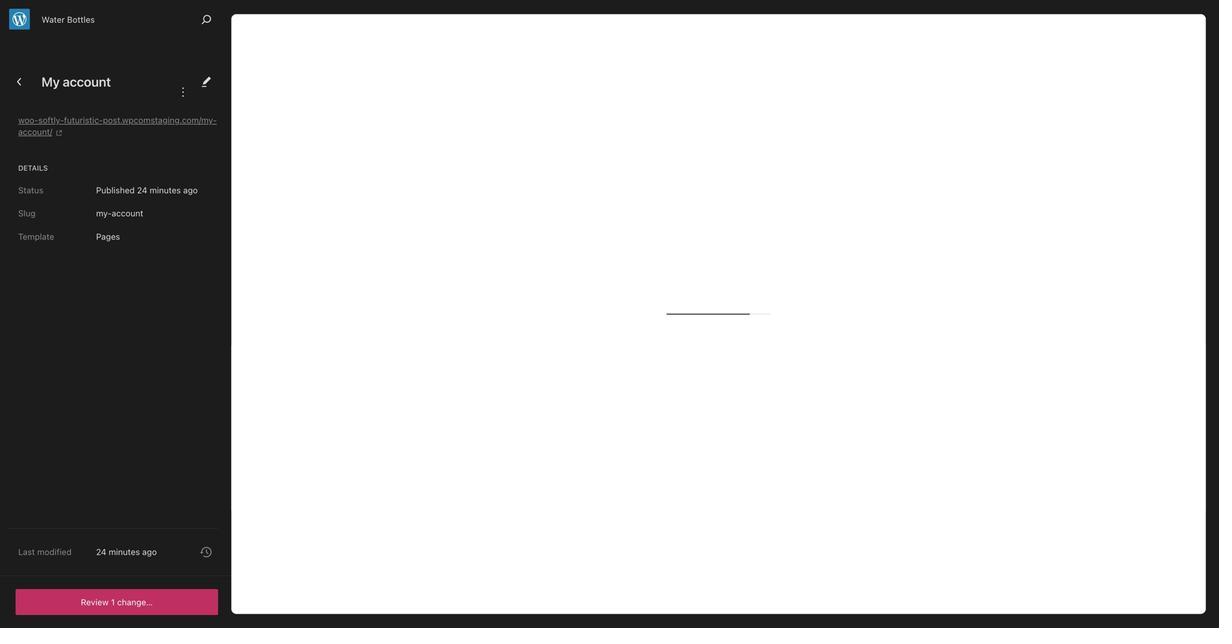 Task type: describe. For each thing, give the bounding box(es) containing it.
status
[[18, 185, 43, 195]]

site icon image
[[9, 9, 30, 30]]

account for my-account
[[112, 209, 143, 218]]

back image
[[12, 74, 27, 90]]

slug
[[18, 209, 36, 218]]

review 1 change… button
[[16, 590, 218, 616]]

published
[[96, 185, 137, 195]]

template
[[18, 232, 54, 241]]

1
[[111, 598, 115, 608]]

account for my account
[[63, 74, 111, 89]]

review
[[81, 598, 109, 608]]

woo-
[[18, 115, 38, 125]]

woo-softly-futuristic-post.wpcomstaging.com/my- account/
[[18, 115, 217, 137]]

last
[[18, 548, 35, 557]]

futuristic-
[[64, 115, 103, 125]]

post.wpcomstaging.com/my-
[[103, 115, 217, 125]]

minutes
[[109, 548, 140, 557]]

pages
[[96, 232, 120, 241]]

water
[[42, 15, 65, 24]]



Task type: vqa. For each thing, say whether or not it's contained in the screenshot.


Task type: locate. For each thing, give the bounding box(es) containing it.
account/
[[18, 127, 52, 137]]

0 horizontal spatial account
[[63, 74, 111, 89]]

my
[[42, 74, 60, 89]]

open command palette image
[[199, 12, 214, 27]]

account down published at left top
[[112, 209, 143, 218]]

24
[[96, 548, 106, 557]]

account right my
[[63, 74, 111, 89]]

ago
[[142, 548, 157, 557]]

my-
[[96, 209, 112, 218]]

bottles
[[67, 15, 95, 24]]

softly-
[[38, 115, 64, 125]]

1 horizontal spatial account
[[112, 209, 143, 218]]

edit image
[[199, 74, 214, 90]]

review 1 change…
[[81, 598, 153, 608]]

1 vertical spatial account
[[112, 209, 143, 218]]

my-account
[[96, 209, 143, 218]]

last modified
[[18, 548, 72, 557]]

my account
[[42, 74, 111, 89]]

woo-softly-futuristic-post.wpcomstaging.com/my- account/ link
[[18, 114, 218, 138]]

24 minutes ago
[[96, 548, 157, 557]]

water bottles
[[42, 15, 95, 24]]

modified
[[37, 548, 72, 557]]

change…
[[117, 598, 153, 608]]

0 vertical spatial account
[[63, 74, 111, 89]]

actions image
[[175, 84, 191, 100]]

details
[[18, 164, 48, 172]]

account
[[63, 74, 111, 89], [112, 209, 143, 218]]



